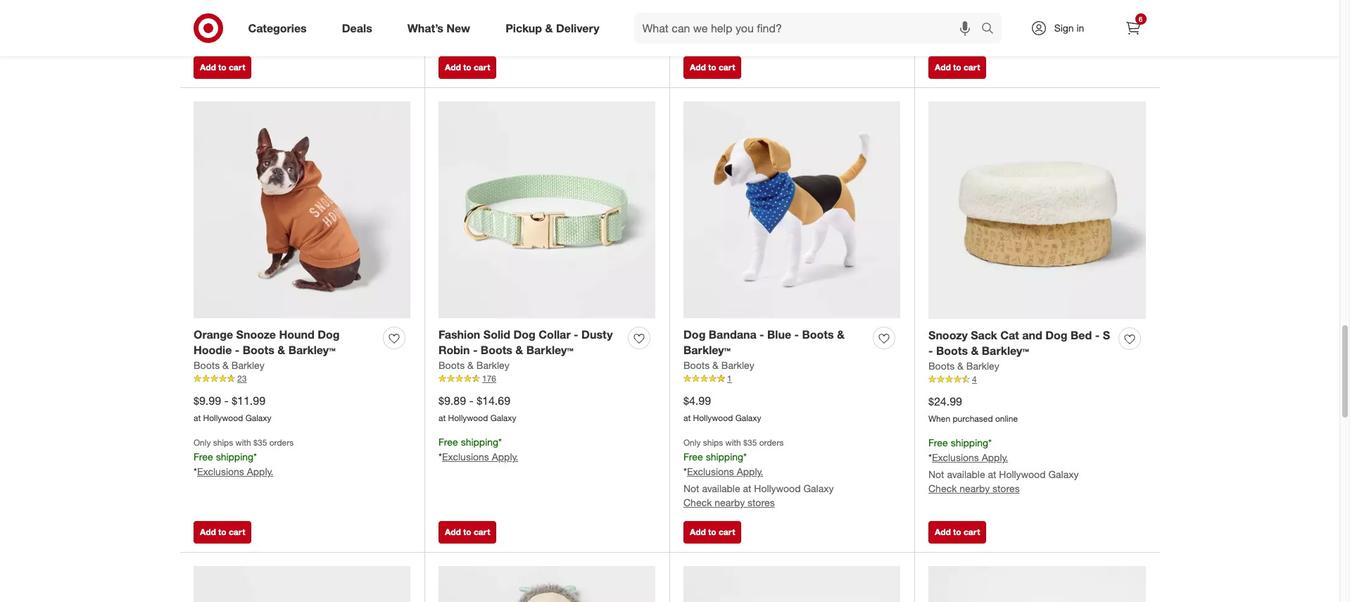 Task type: locate. For each thing, give the bounding box(es) containing it.
$35 inside only ships with $35 orders free shipping * * exclusions apply. not available at hollywood galaxy check nearby stores
[[744, 437, 757, 448]]

sign in
[[1055, 22, 1085, 34]]

exclusions apply. button
[[197, 0, 273, 14], [932, 1, 1009, 15], [687, 23, 764, 37], [442, 450, 519, 464], [932, 451, 1009, 465], [197, 465, 273, 479], [687, 465, 764, 479]]

$9.89 - $14.69 at hollywood galaxy
[[439, 394, 517, 423]]

$11.99
[[232, 394, 266, 408]]

not inside not available at hollywood galaxy check nearby stores
[[439, 18, 455, 30]]

1 horizontal spatial not
[[684, 482, 700, 494]]

stores
[[503, 32, 530, 44], [993, 482, 1020, 494], [748, 497, 775, 509]]

not available at hollywood galaxy check nearby stores
[[439, 18, 589, 44]]

& down hound
[[278, 343, 285, 357]]

2 orders from the left
[[760, 437, 784, 448]]

stores inside not available at hollywood galaxy check nearby stores
[[503, 32, 530, 44]]

boots & barkley up 23
[[194, 359, 265, 371]]

snoozy sack cat and dog bed - s - boots & barkley™ image
[[929, 101, 1147, 319], [929, 101, 1147, 319]]

barkley for bandana
[[722, 359, 755, 371]]

- right "$9.89"
[[469, 394, 474, 408]]

0 horizontal spatial check
[[439, 32, 467, 44]]

1 horizontal spatial stores
[[748, 497, 775, 509]]

boots inside snoozy sack cat and dog bed - s - boots & barkley™
[[937, 344, 968, 358]]

pickup & delivery
[[506, 21, 600, 35]]

4 link
[[929, 373, 1147, 386]]

ships for hollywood
[[703, 437, 723, 448]]

categories link
[[236, 13, 324, 44]]

1 horizontal spatial available
[[702, 482, 741, 494]]

only down $4.99 at right bottom
[[684, 437, 701, 448]]

barkley up 1
[[722, 359, 755, 371]]

not
[[439, 18, 455, 30], [929, 468, 945, 480], [684, 482, 700, 494]]

2 horizontal spatial check
[[929, 482, 957, 494]]

23 link
[[194, 373, 411, 385]]

free inside free shipping * * exclusions apply. not available at hollywood galaxy check nearby stores
[[929, 437, 948, 449]]

1 horizontal spatial check
[[684, 497, 712, 509]]

- right robin
[[473, 343, 478, 357]]

& up "176" link
[[516, 343, 523, 357]]

1 with from the left
[[236, 437, 251, 448]]

1 only from the left
[[194, 437, 211, 448]]

only down $9.99
[[194, 437, 211, 448]]

& inside snoozy sack cat and dog bed - s - boots & barkley™
[[971, 344, 979, 358]]

ships down $4.99 at hollywood galaxy
[[703, 437, 723, 448]]

dog bandana - blue - boots & barkley™ image
[[684, 101, 901, 318], [684, 101, 901, 318]]

orange snooze hound dog hoodie - boots & barkley™
[[194, 327, 340, 357]]

exclusions inside free shipping * * exclusions apply. not available at hollywood galaxy check nearby stores
[[932, 451, 980, 463]]

boots & barkley up 1
[[684, 359, 755, 371]]

barkley™ down cat
[[982, 344, 1030, 358]]

fashion solid dog collar - dusty robin - boots & barkley™ image
[[439, 101, 656, 318], [439, 101, 656, 318]]

$35 for $11.99
[[254, 437, 267, 448]]

boots & barkley link up 1
[[684, 359, 755, 373]]

boots & barkley link up 4
[[929, 359, 1000, 373]]

2 vertical spatial nearby
[[715, 497, 745, 509]]

2 vertical spatial available
[[702, 482, 741, 494]]

barkley™ down bandana
[[684, 343, 731, 357]]

0 vertical spatial available
[[457, 18, 496, 30]]

& down sack
[[971, 344, 979, 358]]

0 horizontal spatial ships
[[213, 437, 233, 448]]

boots & barkley for dog
[[684, 359, 755, 371]]

0 horizontal spatial only
[[194, 437, 211, 448]]

what's
[[408, 21, 444, 35]]

fashion solid dog collar - dusty robin - boots & barkley™ link
[[439, 326, 623, 359]]

pickup
[[506, 21, 542, 35]]

2 horizontal spatial check nearby stores button
[[929, 482, 1020, 496]]

at
[[498, 18, 507, 30], [194, 413, 201, 423], [439, 413, 446, 423], [684, 413, 691, 423], [988, 468, 997, 480], [743, 482, 752, 494]]

$24.99 when purchased online
[[929, 395, 1018, 424]]

boots
[[803, 327, 834, 341], [243, 343, 275, 357], [481, 343, 513, 357], [937, 344, 968, 358], [194, 359, 220, 371], [439, 359, 465, 371], [684, 359, 710, 371], [929, 360, 955, 372]]

with for $11.99
[[236, 437, 251, 448]]

& down the hoodie
[[223, 359, 229, 371]]

barkley™ inside fashion solid dog collar - dusty robin - boots & barkley™
[[527, 343, 574, 357]]

& down robin
[[468, 359, 474, 371]]

orders inside only ships with $35 orders free shipping * * exclusions apply.
[[270, 437, 294, 448]]

0 vertical spatial check nearby stores button
[[439, 31, 530, 45]]

$35
[[254, 437, 267, 448], [744, 437, 757, 448]]

2 horizontal spatial available
[[948, 468, 986, 480]]

1 vertical spatial check nearby stores button
[[929, 482, 1020, 496]]

barkley up 176
[[477, 359, 510, 371]]

fashion solid dog collar - dusty robin - boots & barkley™
[[439, 327, 613, 357]]

1 vertical spatial available
[[948, 468, 986, 480]]

6 link
[[1118, 13, 1149, 44]]

barkley™ inside orange snooze hound dog hoodie - boots & barkley™
[[288, 343, 336, 357]]

only ships with $35 orders free shipping * * exclusions apply. not available at hollywood galaxy check nearby stores
[[684, 437, 834, 509]]

$35 down '$11.99'
[[254, 437, 267, 448]]

0 vertical spatial free shipping * * exclusions apply.
[[684, 9, 764, 35]]

barkley for solid
[[477, 359, 510, 371]]

boots & barkley up 4
[[929, 360, 1000, 372]]

1 horizontal spatial * exclusions apply.
[[929, 2, 1009, 13]]

only inside only ships with $35 orders free shipping * * exclusions apply. not available at hollywood galaxy check nearby stores
[[684, 437, 701, 448]]

purchased
[[953, 414, 993, 424]]

ships for $11.99
[[213, 437, 233, 448]]

2 horizontal spatial not
[[929, 468, 945, 480]]

$35 down $4.99 at hollywood galaxy
[[744, 437, 757, 448]]

apply.
[[247, 1, 273, 13], [982, 2, 1009, 13], [737, 23, 764, 35], [492, 451, 519, 463], [982, 451, 1009, 463], [247, 466, 273, 478], [737, 466, 764, 478]]

in
[[1077, 22, 1085, 34]]

boots inside dog bandana - blue - boots & barkley™
[[803, 327, 834, 341]]

1 orders from the left
[[270, 437, 294, 448]]

boots & barkley link up 23
[[194, 359, 265, 373]]

orders inside only ships with $35 orders free shipping * * exclusions apply. not available at hollywood galaxy check nearby stores
[[760, 437, 784, 448]]

barkley™ down hound
[[288, 343, 336, 357]]

1 vertical spatial check
[[929, 482, 957, 494]]

0 horizontal spatial stores
[[503, 32, 530, 44]]

to
[[218, 62, 227, 72], [463, 62, 472, 72], [709, 62, 717, 72], [954, 62, 962, 72], [218, 526, 227, 537], [463, 526, 472, 537], [709, 526, 717, 537], [954, 526, 962, 537]]

barkley™ inside dog bandana - blue - boots & barkley™
[[684, 343, 731, 357]]

dog right hound
[[318, 327, 340, 341]]

dog inside fashion solid dog collar - dusty robin - boots & barkley™
[[514, 327, 536, 341]]

barkley™ down collar
[[527, 343, 574, 357]]

at inside $4.99 at hollywood galaxy
[[684, 413, 691, 423]]

boots & barkley for snoozy
[[929, 360, 1000, 372]]

dusty
[[582, 327, 613, 341]]

0 vertical spatial check
[[439, 32, 467, 44]]

boots & barkley up 176
[[439, 359, 510, 371]]

& right pickup on the left of the page
[[545, 21, 553, 35]]

0 horizontal spatial not
[[439, 18, 455, 30]]

$35 inside only ships with $35 orders free shipping * * exclusions apply.
[[254, 437, 267, 448]]

hollywood inside not available at hollywood galaxy check nearby stores
[[509, 18, 556, 30]]

2 with from the left
[[726, 437, 741, 448]]

boots & barkley
[[194, 359, 265, 371], [439, 359, 510, 371], [684, 359, 755, 371], [929, 360, 1000, 372]]

orange snooze hound dog hoodie - boots & barkley™ image
[[194, 101, 411, 318], [194, 101, 411, 318]]

2 horizontal spatial stores
[[993, 482, 1020, 494]]

2 only from the left
[[684, 437, 701, 448]]

shipping inside only ships with $35 orders free shipping * * exclusions apply. not available at hollywood galaxy check nearby stores
[[706, 451, 744, 463]]

- right blue
[[795, 327, 799, 341]]

search
[[975, 22, 1009, 36]]

add to cart button
[[194, 56, 252, 79], [439, 56, 497, 79], [684, 56, 742, 79], [929, 56, 987, 79], [194, 521, 252, 543], [439, 521, 497, 543], [684, 521, 742, 543], [929, 521, 987, 543]]

orders down '$9.99 - $11.99 at hollywood galaxy'
[[270, 437, 294, 448]]

0 vertical spatial not
[[439, 18, 455, 30]]

0 horizontal spatial with
[[236, 437, 251, 448]]

$4.99
[[684, 394, 711, 408]]

2 $35 from the left
[[744, 437, 757, 448]]

2 ships from the left
[[703, 437, 723, 448]]

with down '$9.99 - $11.99 at hollywood galaxy'
[[236, 437, 251, 448]]

0 horizontal spatial available
[[457, 18, 496, 30]]

only inside only ships with $35 orders free shipping * * exclusions apply.
[[194, 437, 211, 448]]

barkley™
[[288, 343, 336, 357], [527, 343, 574, 357], [684, 343, 731, 357], [982, 344, 1030, 358]]

ships inside only ships with $35 orders free shipping * * exclusions apply. not available at hollywood galaxy check nearby stores
[[703, 437, 723, 448]]

free inside only ships with $35 orders free shipping * * exclusions apply. not available at hollywood galaxy check nearby stores
[[684, 451, 703, 463]]

& inside orange snooze hound dog hoodie - boots & barkley™
[[278, 343, 285, 357]]

What can we help you find? suggestions appear below search field
[[634, 13, 985, 44]]

1 vertical spatial not
[[929, 468, 945, 480]]

&
[[545, 21, 553, 35], [837, 327, 845, 341], [278, 343, 285, 357], [516, 343, 523, 357], [971, 344, 979, 358], [223, 359, 229, 371], [468, 359, 474, 371], [713, 359, 719, 371], [958, 360, 964, 372]]

* exclusions apply. up search
[[929, 2, 1009, 13]]

barkley up 23
[[232, 359, 265, 371]]

free shipping * * exclusions apply.
[[684, 9, 764, 35], [439, 436, 519, 463]]

2 vertical spatial not
[[684, 482, 700, 494]]

1 horizontal spatial nearby
[[715, 497, 745, 509]]

1 $35 from the left
[[254, 437, 267, 448]]

with down $4.99 at hollywood galaxy
[[726, 437, 741, 448]]

1 horizontal spatial with
[[726, 437, 741, 448]]

ships down '$9.99 - $11.99 at hollywood galaxy'
[[213, 437, 233, 448]]

2 vertical spatial check nearby stores button
[[684, 496, 775, 510]]

stores inside only ships with $35 orders free shipping * * exclusions apply. not available at hollywood galaxy check nearby stores
[[748, 497, 775, 509]]

1 horizontal spatial check nearby stores button
[[684, 496, 775, 510]]

boots & barkley link
[[194, 359, 265, 373], [439, 359, 510, 373], [684, 359, 755, 373], [929, 359, 1000, 373]]

$9.99 - $11.99 at hollywood galaxy
[[194, 394, 272, 423]]

add
[[200, 62, 216, 72], [445, 62, 461, 72], [690, 62, 706, 72], [935, 62, 951, 72], [200, 526, 216, 537], [445, 526, 461, 537], [690, 526, 706, 537], [935, 526, 951, 537]]

only for at
[[684, 437, 701, 448]]

dog right "solid"
[[514, 327, 536, 341]]

stores inside free shipping * * exclusions apply. not available at hollywood galaxy check nearby stores
[[993, 482, 1020, 494]]

sofa bolster dog bed - light blue - boots & barkley™ image
[[929, 566, 1147, 602], [929, 566, 1147, 602]]

shipping
[[706, 9, 744, 21], [461, 436, 499, 448], [951, 437, 989, 449], [216, 451, 254, 463], [706, 451, 744, 463]]

-
[[574, 327, 579, 341], [760, 327, 765, 341], [795, 327, 799, 341], [1096, 328, 1100, 342], [235, 343, 240, 357], [473, 343, 478, 357], [929, 344, 934, 358], [224, 394, 229, 408], [469, 394, 474, 408]]

$35 for hollywood
[[744, 437, 757, 448]]

hollywood
[[509, 18, 556, 30], [203, 413, 243, 423], [448, 413, 488, 423], [693, 413, 733, 423], [1000, 468, 1046, 480], [755, 482, 801, 494]]

1 ships from the left
[[213, 437, 233, 448]]

with inside only ships with $35 orders free shipping * * exclusions apply. not available at hollywood galaxy check nearby stores
[[726, 437, 741, 448]]

nearby inside free shipping * * exclusions apply. not available at hollywood galaxy check nearby stores
[[960, 482, 990, 494]]

check nearby stores button
[[439, 31, 530, 45], [929, 482, 1020, 496], [684, 496, 775, 510]]

available inside free shipping * * exclusions apply. not available at hollywood galaxy check nearby stores
[[948, 468, 986, 480]]

dog inside dog bandana - blue - boots & barkley™
[[684, 327, 706, 341]]

goat gray dog toy - m/l - boots & barkley™ image
[[439, 566, 656, 602], [439, 566, 656, 602]]

- right $9.99
[[224, 394, 229, 408]]

ships
[[213, 437, 233, 448], [703, 437, 723, 448]]

- right the hoodie
[[235, 343, 240, 357]]

2 horizontal spatial nearby
[[960, 482, 990, 494]]

$4.99 at hollywood galaxy
[[684, 394, 762, 423]]

apply. inside only ships with $35 orders free shipping * * exclusions apply. not available at hollywood galaxy check nearby stores
[[737, 466, 764, 478]]

cart
[[229, 62, 245, 72], [474, 62, 490, 72], [719, 62, 735, 72], [964, 62, 981, 72], [229, 526, 245, 537], [474, 526, 490, 537], [719, 526, 735, 537], [964, 526, 981, 537]]

* exclusions apply.
[[194, 1, 273, 13], [929, 2, 1009, 13]]

treat pouch with waste bag dispenser - boots & barkley™ image
[[684, 566, 901, 602], [684, 566, 901, 602]]

*
[[194, 1, 197, 13], [929, 2, 932, 13], [744, 9, 747, 21], [684, 23, 687, 35], [499, 436, 502, 448], [989, 437, 992, 449], [439, 451, 442, 463], [254, 451, 257, 463], [744, 451, 747, 463], [929, 451, 932, 463], [194, 466, 197, 478], [684, 466, 687, 478]]

check
[[439, 32, 467, 44], [929, 482, 957, 494], [684, 497, 712, 509]]

0 vertical spatial stores
[[503, 32, 530, 44]]

0 horizontal spatial nearby
[[470, 32, 500, 44]]

cuddler dog bed - tan - boots & barkley™ image
[[194, 566, 411, 602], [194, 566, 411, 602]]

* exclusions apply. up categories
[[194, 1, 273, 13]]

check inside only ships with $35 orders free shipping * * exclusions apply. not available at hollywood galaxy check nearby stores
[[684, 497, 712, 509]]

only
[[194, 437, 211, 448], [684, 437, 701, 448]]

dog left bandana
[[684, 327, 706, 341]]

nearby
[[470, 32, 500, 44], [960, 482, 990, 494], [715, 497, 745, 509]]

with inside only ships with $35 orders free shipping * * exclusions apply.
[[236, 437, 251, 448]]

orders for hollywood
[[760, 437, 784, 448]]

nearby inside only ships with $35 orders free shipping * * exclusions apply. not available at hollywood galaxy check nearby stores
[[715, 497, 745, 509]]

0 horizontal spatial free shipping * * exclusions apply.
[[439, 436, 519, 463]]

free
[[684, 9, 703, 21], [439, 436, 458, 448], [929, 437, 948, 449], [194, 451, 213, 463], [684, 451, 703, 463]]

hoodie
[[194, 343, 232, 357]]

1 vertical spatial stores
[[993, 482, 1020, 494]]

cat
[[1001, 328, 1020, 342]]

1 horizontal spatial only
[[684, 437, 701, 448]]

search button
[[975, 13, 1009, 46]]

boots & barkley link up 176
[[439, 359, 510, 373]]

0 vertical spatial nearby
[[470, 32, 500, 44]]

add to cart
[[200, 62, 245, 72], [445, 62, 490, 72], [690, 62, 735, 72], [935, 62, 981, 72], [200, 526, 245, 537], [445, 526, 490, 537], [690, 526, 735, 537], [935, 526, 981, 537]]

dog right and
[[1046, 328, 1068, 342]]

available
[[457, 18, 496, 30], [948, 468, 986, 480], [702, 482, 741, 494]]

- left dusty
[[574, 327, 579, 341]]

2 vertical spatial check
[[684, 497, 712, 509]]

1 horizontal spatial ships
[[703, 437, 723, 448]]

0 horizontal spatial $35
[[254, 437, 267, 448]]

ships inside only ships with $35 orders free shipping * * exclusions apply.
[[213, 437, 233, 448]]

1 vertical spatial nearby
[[960, 482, 990, 494]]

1 horizontal spatial orders
[[760, 437, 784, 448]]

deals
[[342, 21, 372, 35]]

available inside only ships with $35 orders free shipping * * exclusions apply. not available at hollywood galaxy check nearby stores
[[702, 482, 741, 494]]

dog bandana - blue - boots & barkley™
[[684, 327, 845, 357]]

- inside orange snooze hound dog hoodie - boots & barkley™
[[235, 343, 240, 357]]

orders down $4.99 at hollywood galaxy
[[760, 437, 784, 448]]

barkley
[[232, 359, 265, 371], [477, 359, 510, 371], [722, 359, 755, 371], [967, 360, 1000, 372]]

0 horizontal spatial orders
[[270, 437, 294, 448]]

1 vertical spatial free shipping * * exclusions apply.
[[439, 436, 519, 463]]

orders
[[270, 437, 294, 448], [760, 437, 784, 448]]

2 vertical spatial stores
[[748, 497, 775, 509]]

bandana
[[709, 327, 757, 341]]

sign in link
[[1019, 13, 1107, 44]]

not inside free shipping * * exclusions apply. not available at hollywood galaxy check nearby stores
[[929, 468, 945, 480]]

with
[[236, 437, 251, 448], [726, 437, 741, 448]]

robin
[[439, 343, 470, 357]]

apply. inside free shipping * * exclusions apply. not available at hollywood galaxy check nearby stores
[[982, 451, 1009, 463]]

galaxy
[[559, 18, 589, 30], [246, 413, 272, 423], [491, 413, 517, 423], [736, 413, 762, 423], [1049, 468, 1079, 480], [804, 482, 834, 494]]

pickup & delivery link
[[494, 13, 617, 44]]

& right blue
[[837, 327, 845, 341]]

exclusions
[[197, 1, 244, 13], [932, 2, 980, 13], [687, 23, 734, 35], [442, 451, 489, 463], [932, 451, 980, 463], [197, 466, 244, 478], [687, 466, 734, 478]]

1 horizontal spatial $35
[[744, 437, 757, 448]]

barkley up 4
[[967, 360, 1000, 372]]

& inside dog bandana - blue - boots & barkley™
[[837, 327, 845, 341]]



Task type: vqa. For each thing, say whether or not it's contained in the screenshot.
region containing Similar items
no



Task type: describe. For each thing, give the bounding box(es) containing it.
hollywood inside free shipping * * exclusions apply. not available at hollywood galaxy check nearby stores
[[1000, 468, 1046, 480]]

hound
[[279, 327, 315, 341]]

orange snooze hound dog hoodie - boots & barkley™ link
[[194, 326, 377, 359]]

boots inside fashion solid dog collar - dusty robin - boots & barkley™
[[481, 343, 513, 357]]

boots inside orange snooze hound dog hoodie - boots & barkley™
[[243, 343, 275, 357]]

at inside not available at hollywood galaxy check nearby stores
[[498, 18, 507, 30]]

4
[[973, 374, 977, 385]]

galaxy inside free shipping * * exclusions apply. not available at hollywood galaxy check nearby stores
[[1049, 468, 1079, 480]]

orders for $11.99
[[270, 437, 294, 448]]

apply. inside only ships with $35 orders free shipping * * exclusions apply.
[[247, 466, 273, 478]]

and
[[1023, 328, 1043, 342]]

boots & barkley for fashion
[[439, 359, 510, 371]]

at inside only ships with $35 orders free shipping * * exclusions apply. not available at hollywood galaxy check nearby stores
[[743, 482, 752, 494]]

galaxy inside $4.99 at hollywood galaxy
[[736, 413, 762, 423]]

exclusions inside only ships with $35 orders free shipping * * exclusions apply. not available at hollywood galaxy check nearby stores
[[687, 466, 734, 478]]

galaxy inside $9.89 - $14.69 at hollywood galaxy
[[491, 413, 517, 423]]

what's new link
[[396, 13, 488, 44]]

hollywood inside only ships with $35 orders free shipping * * exclusions apply. not available at hollywood galaxy check nearby stores
[[755, 482, 801, 494]]

at inside '$9.99 - $11.99 at hollywood galaxy'
[[194, 413, 201, 423]]

not inside only ships with $35 orders free shipping * * exclusions apply. not available at hollywood galaxy check nearby stores
[[684, 482, 700, 494]]

snoozy sack cat and dog bed - s - boots & barkley™
[[929, 328, 1111, 358]]

$9.89
[[439, 394, 466, 408]]

barkley for snooze
[[232, 359, 265, 371]]

hollywood inside $9.89 - $14.69 at hollywood galaxy
[[448, 413, 488, 423]]

$9.99
[[194, 394, 221, 408]]

free shipping * * exclusions apply. not available at hollywood galaxy check nearby stores
[[929, 437, 1079, 494]]

free inside only ships with $35 orders free shipping * * exclusions apply.
[[194, 451, 213, 463]]

galaxy inside only ships with $35 orders free shipping * * exclusions apply. not available at hollywood galaxy check nearby stores
[[804, 482, 834, 494]]

dog inside snoozy sack cat and dog bed - s - boots & barkley™
[[1046, 328, 1068, 342]]

1
[[727, 373, 732, 384]]

dog inside orange snooze hound dog hoodie - boots & barkley™
[[318, 327, 340, 341]]

6
[[1139, 15, 1143, 23]]

boots & barkley link for fashion
[[439, 359, 510, 373]]

hollywood inside $4.99 at hollywood galaxy
[[693, 413, 733, 423]]

$14.69
[[477, 394, 511, 408]]

only ships with $35 orders free shipping * * exclusions apply.
[[194, 437, 294, 478]]

shipping inside only ships with $35 orders free shipping * * exclusions apply.
[[216, 451, 254, 463]]

orange
[[194, 327, 233, 341]]

solid
[[484, 327, 511, 341]]

delivery
[[556, 21, 600, 35]]

- inside $9.89 - $14.69 at hollywood galaxy
[[469, 394, 474, 408]]

only for -
[[194, 437, 211, 448]]

176
[[482, 373, 497, 384]]

boots & barkley link for dog
[[684, 359, 755, 373]]

boots & barkley link for snoozy
[[929, 359, 1000, 373]]

& inside pickup & delivery 'link'
[[545, 21, 553, 35]]

& inside fashion solid dog collar - dusty robin - boots & barkley™
[[516, 343, 523, 357]]

- left "s"
[[1096, 328, 1100, 342]]

boots & barkley link for orange
[[194, 359, 265, 373]]

categories
[[248, 21, 307, 35]]

with for hollywood
[[726, 437, 741, 448]]

boots & barkley for orange
[[194, 359, 265, 371]]

when
[[929, 414, 951, 424]]

galaxy inside '$9.99 - $11.99 at hollywood galaxy'
[[246, 413, 272, 423]]

1 link
[[684, 373, 901, 385]]

& down bandana
[[713, 359, 719, 371]]

snooze
[[236, 327, 276, 341]]

sack
[[971, 328, 998, 342]]

at inside $9.89 - $14.69 at hollywood galaxy
[[439, 413, 446, 423]]

fashion
[[439, 327, 481, 341]]

dog bandana - blue - boots & barkley™ link
[[684, 326, 868, 359]]

deals link
[[330, 13, 390, 44]]

galaxy inside not available at hollywood galaxy check nearby stores
[[559, 18, 589, 30]]

exclusions inside only ships with $35 orders free shipping * * exclusions apply.
[[197, 466, 244, 478]]

available inside not available at hollywood galaxy check nearby stores
[[457, 18, 496, 30]]

- down 'snoozy'
[[929, 344, 934, 358]]

s
[[1103, 328, 1111, 342]]

check inside free shipping * * exclusions apply. not available at hollywood galaxy check nearby stores
[[929, 482, 957, 494]]

0 horizontal spatial * exclusions apply.
[[194, 1, 273, 13]]

nearby inside not available at hollywood galaxy check nearby stores
[[470, 32, 500, 44]]

shipping inside free shipping * * exclusions apply. not available at hollywood galaxy check nearby stores
[[951, 437, 989, 449]]

check inside not available at hollywood galaxy check nearby stores
[[439, 32, 467, 44]]

bed
[[1071, 328, 1093, 342]]

$24.99
[[929, 395, 963, 409]]

online
[[996, 414, 1018, 424]]

sign
[[1055, 22, 1074, 34]]

snoozy
[[929, 328, 968, 342]]

what's new
[[408, 21, 471, 35]]

176 link
[[439, 373, 656, 385]]

at inside free shipping * * exclusions apply. not available at hollywood galaxy check nearby stores
[[988, 468, 997, 480]]

snoozy sack cat and dog bed - s - boots & barkley™ link
[[929, 327, 1113, 359]]

23
[[237, 373, 247, 384]]

hollywood inside '$9.99 - $11.99 at hollywood galaxy'
[[203, 413, 243, 423]]

0 horizontal spatial check nearby stores button
[[439, 31, 530, 45]]

1 horizontal spatial free shipping * * exclusions apply.
[[684, 9, 764, 35]]

blue
[[768, 327, 792, 341]]

collar
[[539, 327, 571, 341]]

- inside '$9.99 - $11.99 at hollywood galaxy'
[[224, 394, 229, 408]]

new
[[447, 21, 471, 35]]

barkley for sack
[[967, 360, 1000, 372]]

- left blue
[[760, 327, 765, 341]]

barkley™ inside snoozy sack cat and dog bed - s - boots & barkley™
[[982, 344, 1030, 358]]

& down 'snoozy'
[[958, 360, 964, 372]]



